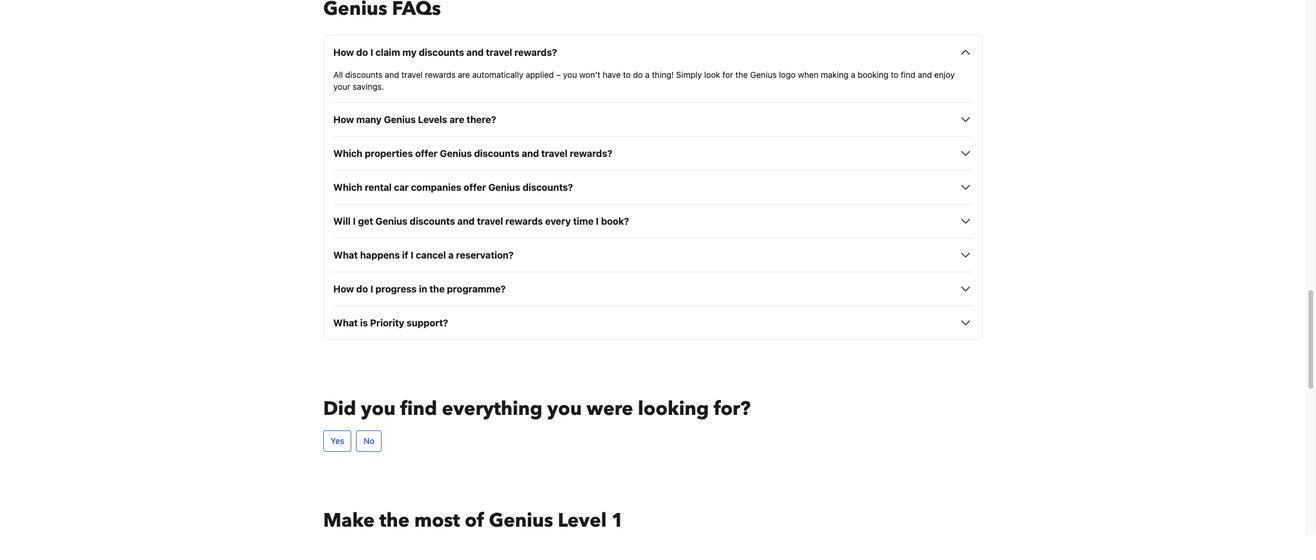 Task type: describe. For each thing, give the bounding box(es) containing it.
enjoy
[[934, 70, 955, 80]]

how do i claim my discounts and travel rewards? button
[[333, 45, 973, 60]]

1
[[612, 509, 624, 535]]

do for how do i progress in the programme?
[[356, 284, 368, 295]]

automatically
[[472, 70, 523, 80]]

many
[[356, 115, 382, 125]]

thing!
[[652, 70, 674, 80]]

rewards inside the all discounts and travel rewards are automatically applied – you won't have to do a thing! simply look for the genius logo when making a booking to find and enjoy your savings.
[[425, 70, 456, 80]]

1 to from the left
[[623, 70, 631, 80]]

properties
[[365, 148, 413, 159]]

what happens if i cancel a reservation? button
[[333, 248, 973, 263]]

discounts down "there?" on the top left of the page
[[474, 148, 520, 159]]

rewards inside dropdown button
[[505, 216, 543, 227]]

–
[[556, 70, 561, 80]]

find inside the all discounts and travel rewards are automatically applied – you won't have to do a thing! simply look for the genius logo when making a booking to find and enjoy your savings.
[[901, 70, 916, 80]]

all
[[333, 70, 343, 80]]

cancel
[[416, 250, 446, 261]]

rental
[[365, 182, 392, 193]]

and left 'enjoy'
[[918, 70, 932, 80]]

yes button
[[323, 431, 352, 453]]

making
[[821, 70, 849, 80]]

what is priority support? button
[[333, 316, 973, 331]]

i left get
[[353, 216, 356, 227]]

there?
[[467, 115, 496, 125]]

i inside how do i progress in the programme? dropdown button
[[370, 284, 373, 295]]

i inside what happens if i cancel a reservation? dropdown button
[[411, 250, 414, 261]]

when
[[798, 70, 819, 80]]

and down claim
[[385, 70, 399, 80]]

no
[[363, 437, 375, 447]]

and up automatically
[[466, 47, 484, 58]]

won't
[[579, 70, 600, 80]]

discounts inside the all discounts and travel rewards are automatically applied – you won't have to do a thing! simply look for the genius logo when making a booking to find and enjoy your savings.
[[345, 70, 383, 80]]

everything
[[442, 397, 543, 423]]

1 horizontal spatial offer
[[464, 182, 486, 193]]

genius inside how many genius levels are there? dropdown button
[[384, 115, 416, 125]]

discounts?
[[523, 182, 573, 193]]

genius right of
[[489, 509, 553, 535]]

make the most of genius level 1
[[323, 509, 624, 535]]

my
[[402, 47, 417, 58]]

priority
[[370, 318, 404, 329]]

travel inside the all discounts and travel rewards are automatically applied – you won't have to do a thing! simply look for the genius logo when making a booking to find and enjoy your savings.
[[401, 70, 423, 80]]

how do i progress in the programme?
[[333, 284, 506, 295]]

what for what happens if i cancel a reservation?
[[333, 250, 358, 261]]

most
[[414, 509, 460, 535]]

in
[[419, 284, 427, 295]]

get
[[358, 216, 373, 227]]

of
[[465, 509, 484, 535]]

travel up reservation?
[[477, 216, 503, 227]]

you left were
[[547, 397, 582, 423]]

how for how many genius levels are there?
[[333, 115, 354, 125]]

make
[[323, 509, 375, 535]]

genius inside will i get genius discounts and travel rewards every time i book? dropdown button
[[376, 216, 407, 227]]

the inside dropdown button
[[430, 284, 445, 295]]

what happens if i cancel a reservation?
[[333, 250, 514, 261]]

reservation?
[[456, 250, 514, 261]]

the inside the all discounts and travel rewards are automatically applied – you won't have to do a thing! simply look for the genius logo when making a booking to find and enjoy your savings.
[[736, 70, 748, 80]]

car
[[394, 182, 409, 193]]

for?
[[714, 397, 751, 423]]

and down which rental car companies offer genius discounts?
[[457, 216, 475, 227]]

are inside the all discounts and travel rewards are automatically applied – you won't have to do a thing! simply look for the genius logo when making a booking to find and enjoy your savings.
[[458, 70, 470, 80]]

savings.
[[353, 82, 384, 92]]

yes
[[330, 437, 344, 447]]

logo
[[779, 70, 796, 80]]



Task type: vqa. For each thing, say whether or not it's contained in the screenshot.
reservation?
yes



Task type: locate. For each thing, give the bounding box(es) containing it.
1 vertical spatial which
[[333, 182, 362, 193]]

0 horizontal spatial offer
[[415, 148, 438, 159]]

claim
[[375, 47, 400, 58]]

what down will
[[333, 250, 358, 261]]

how do i progress in the programme? button
[[333, 282, 973, 297]]

a inside dropdown button
[[448, 250, 454, 261]]

how
[[333, 47, 354, 58], [333, 115, 354, 125], [333, 284, 354, 295]]

do
[[356, 47, 368, 58], [633, 70, 643, 80], [356, 284, 368, 295]]

2 which from the top
[[333, 182, 362, 193]]

do left progress in the left of the page
[[356, 284, 368, 295]]

do for how do i claim my discounts and travel rewards?
[[356, 47, 368, 58]]

0 vertical spatial the
[[736, 70, 748, 80]]

0 vertical spatial rewards?
[[514, 47, 557, 58]]

to right have on the top
[[623, 70, 631, 80]]

genius up will i get genius discounts and travel rewards every time i book?
[[488, 182, 520, 193]]

0 vertical spatial offer
[[415, 148, 438, 159]]

offer down which properties offer genius discounts and travel rewards?
[[464, 182, 486, 193]]

how left progress in the left of the page
[[333, 284, 354, 295]]

discounts
[[419, 47, 464, 58], [345, 70, 383, 80], [474, 148, 520, 159], [410, 216, 455, 227]]

the
[[736, 70, 748, 80], [430, 284, 445, 295], [379, 509, 410, 535]]

a right making
[[851, 70, 856, 80]]

your
[[333, 82, 350, 92]]

what left is
[[333, 318, 358, 329]]

2 how from the top
[[333, 115, 354, 125]]

i left progress in the left of the page
[[370, 284, 373, 295]]

1 horizontal spatial rewards?
[[570, 148, 613, 159]]

1 horizontal spatial rewards
[[505, 216, 543, 227]]

which left rental
[[333, 182, 362, 193]]

which
[[333, 148, 362, 159], [333, 182, 362, 193]]

did
[[323, 397, 356, 423]]

genius
[[750, 70, 777, 80], [384, 115, 416, 125], [440, 148, 472, 159], [488, 182, 520, 193], [376, 216, 407, 227], [489, 509, 553, 535]]

2 vertical spatial how
[[333, 284, 354, 295]]

rewards? up applied
[[514, 47, 557, 58]]

booking
[[858, 70, 889, 80]]

support?
[[407, 318, 448, 329]]

all discounts and travel rewards are automatically applied – you won't have to do a thing! simply look for the genius logo when making a booking to find and enjoy your savings.
[[333, 70, 955, 92]]

which for which properties offer genius discounts and travel rewards?
[[333, 148, 362, 159]]

are right levels
[[450, 115, 464, 125]]

0 horizontal spatial find
[[400, 397, 437, 423]]

genius up which rental car companies offer genius discounts?
[[440, 148, 472, 159]]

level
[[558, 509, 607, 535]]

do inside the all discounts and travel rewards are automatically applied – you won't have to do a thing! simply look for the genius logo when making a booking to find and enjoy your savings.
[[633, 70, 643, 80]]

applied
[[526, 70, 554, 80]]

book?
[[601, 216, 629, 227]]

did you find everything you were looking for?
[[323, 397, 751, 423]]

how left "many"
[[333, 115, 354, 125]]

1 what from the top
[[333, 250, 358, 261]]

1 how from the top
[[333, 47, 354, 58]]

how for how do i progress in the programme?
[[333, 284, 354, 295]]

are
[[458, 70, 470, 80], [450, 115, 464, 125]]

genius inside which properties offer genius discounts and travel rewards? dropdown button
[[440, 148, 472, 159]]

will i get genius discounts and travel rewards every time i book? button
[[333, 215, 973, 229]]

0 vertical spatial do
[[356, 47, 368, 58]]

looking
[[638, 397, 709, 423]]

0 horizontal spatial rewards?
[[514, 47, 557, 58]]

i
[[370, 47, 373, 58], [353, 216, 356, 227], [596, 216, 599, 227], [411, 250, 414, 261], [370, 284, 373, 295]]

travel up automatically
[[486, 47, 512, 58]]

2 horizontal spatial the
[[736, 70, 748, 80]]

i right if
[[411, 250, 414, 261]]

will i get genius discounts and travel rewards every time i book?
[[333, 216, 629, 227]]

1 vertical spatial are
[[450, 115, 464, 125]]

1 which from the top
[[333, 148, 362, 159]]

you up no
[[361, 397, 396, 423]]

0 horizontal spatial to
[[623, 70, 631, 80]]

find
[[901, 70, 916, 80], [400, 397, 437, 423]]

1 vertical spatial find
[[400, 397, 437, 423]]

progress
[[375, 284, 417, 295]]

travel
[[486, 47, 512, 58], [401, 70, 423, 80], [541, 148, 568, 159], [477, 216, 503, 227]]

will
[[333, 216, 351, 227]]

1 vertical spatial what
[[333, 318, 358, 329]]

the right in
[[430, 284, 445, 295]]

to
[[623, 70, 631, 80], [891, 70, 899, 80]]

what for what is priority support?
[[333, 318, 358, 329]]

1 vertical spatial offer
[[464, 182, 486, 193]]

do left thing!
[[633, 70, 643, 80]]

rewards?
[[514, 47, 557, 58], [570, 148, 613, 159]]

and
[[466, 47, 484, 58], [385, 70, 399, 80], [918, 70, 932, 80], [522, 148, 539, 159], [457, 216, 475, 227]]

1 vertical spatial rewards?
[[570, 148, 613, 159]]

genius left logo
[[750, 70, 777, 80]]

every
[[545, 216, 571, 227]]

the right for at the top right of page
[[736, 70, 748, 80]]

to right "booking"
[[891, 70, 899, 80]]

2 vertical spatial do
[[356, 284, 368, 295]]

genius inside the all discounts and travel rewards are automatically applied – you won't have to do a thing! simply look for the genius logo when making a booking to find and enjoy your savings.
[[750, 70, 777, 80]]

what inside "dropdown button"
[[333, 318, 358, 329]]

look
[[704, 70, 720, 80]]

are inside how many genius levels are there? dropdown button
[[450, 115, 464, 125]]

the left most
[[379, 509, 410, 535]]

discounts up cancel
[[410, 216, 455, 227]]

i left claim
[[370, 47, 373, 58]]

i right time
[[596, 216, 599, 227]]

a
[[645, 70, 650, 80], [851, 70, 856, 80], [448, 250, 454, 261]]

1 horizontal spatial to
[[891, 70, 899, 80]]

0 horizontal spatial the
[[379, 509, 410, 535]]

how for how do i claim my discounts and travel rewards?
[[333, 47, 354, 58]]

have
[[603, 70, 621, 80]]

1 vertical spatial do
[[633, 70, 643, 80]]

0 vertical spatial what
[[333, 250, 358, 261]]

offer
[[415, 148, 438, 159], [464, 182, 486, 193]]

simply
[[676, 70, 702, 80]]

1 horizontal spatial the
[[430, 284, 445, 295]]

1 horizontal spatial find
[[901, 70, 916, 80]]

0 vertical spatial rewards
[[425, 70, 456, 80]]

how do i claim my discounts and travel rewards?
[[333, 47, 557, 58]]

how many genius levels are there?
[[333, 115, 496, 125]]

3 how from the top
[[333, 284, 354, 295]]

2 horizontal spatial a
[[851, 70, 856, 80]]

0 horizontal spatial a
[[448, 250, 454, 261]]

rewards left 'every'
[[505, 216, 543, 227]]

0 vertical spatial find
[[901, 70, 916, 80]]

travel up discounts?
[[541, 148, 568, 159]]

do left claim
[[356, 47, 368, 58]]

which properties offer genius discounts and travel rewards? button
[[333, 147, 973, 161]]

which properties offer genius discounts and travel rewards?
[[333, 148, 613, 159]]

0 horizontal spatial rewards
[[425, 70, 456, 80]]

for
[[723, 70, 733, 80]]

rewards down 'how do i claim my discounts and travel rewards?'
[[425, 70, 456, 80]]

genius right "many"
[[384, 115, 416, 125]]

genius right get
[[376, 216, 407, 227]]

2 vertical spatial the
[[379, 509, 410, 535]]

0 vertical spatial how
[[333, 47, 354, 58]]

you inside the all discounts and travel rewards are automatically applied – you won't have to do a thing! simply look for the genius logo when making a booking to find and enjoy your savings.
[[563, 70, 577, 80]]

and up discounts?
[[522, 148, 539, 159]]

companies
[[411, 182, 461, 193]]

time
[[573, 216, 594, 227]]

genius inside which rental car companies offer genius discounts? dropdown button
[[488, 182, 520, 193]]

were
[[587, 397, 633, 423]]

you right '–' on the top left of the page
[[563, 70, 577, 80]]

discounts right my
[[419, 47, 464, 58]]

which down "many"
[[333, 148, 362, 159]]

i inside how do i claim my discounts and travel rewards? dropdown button
[[370, 47, 373, 58]]

rewards
[[425, 70, 456, 80], [505, 216, 543, 227]]

are down 'how do i claim my discounts and travel rewards?'
[[458, 70, 470, 80]]

levels
[[418, 115, 447, 125]]

which rental car companies offer genius discounts?
[[333, 182, 573, 193]]

which rental car companies offer genius discounts? button
[[333, 181, 973, 195]]

0 vertical spatial are
[[458, 70, 470, 80]]

1 horizontal spatial a
[[645, 70, 650, 80]]

how many genius levels are there? button
[[333, 113, 973, 127]]

offer down levels
[[415, 148, 438, 159]]

discounts up the savings.
[[345, 70, 383, 80]]

travel down my
[[401, 70, 423, 80]]

happens
[[360, 250, 400, 261]]

if
[[402, 250, 408, 261]]

a left thing!
[[645, 70, 650, 80]]

0 vertical spatial which
[[333, 148, 362, 159]]

is
[[360, 318, 368, 329]]

you
[[563, 70, 577, 80], [361, 397, 396, 423], [547, 397, 582, 423]]

1 vertical spatial rewards
[[505, 216, 543, 227]]

a right cancel
[[448, 250, 454, 261]]

programme?
[[447, 284, 506, 295]]

1 vertical spatial how
[[333, 115, 354, 125]]

which for which rental car companies offer genius discounts?
[[333, 182, 362, 193]]

what
[[333, 250, 358, 261], [333, 318, 358, 329]]

no button
[[356, 431, 382, 453]]

1 vertical spatial the
[[430, 284, 445, 295]]

rewards? up discounts?
[[570, 148, 613, 159]]

2 what from the top
[[333, 318, 358, 329]]

what inside dropdown button
[[333, 250, 358, 261]]

how up all
[[333, 47, 354, 58]]

what is priority support?
[[333, 318, 448, 329]]

2 to from the left
[[891, 70, 899, 80]]



